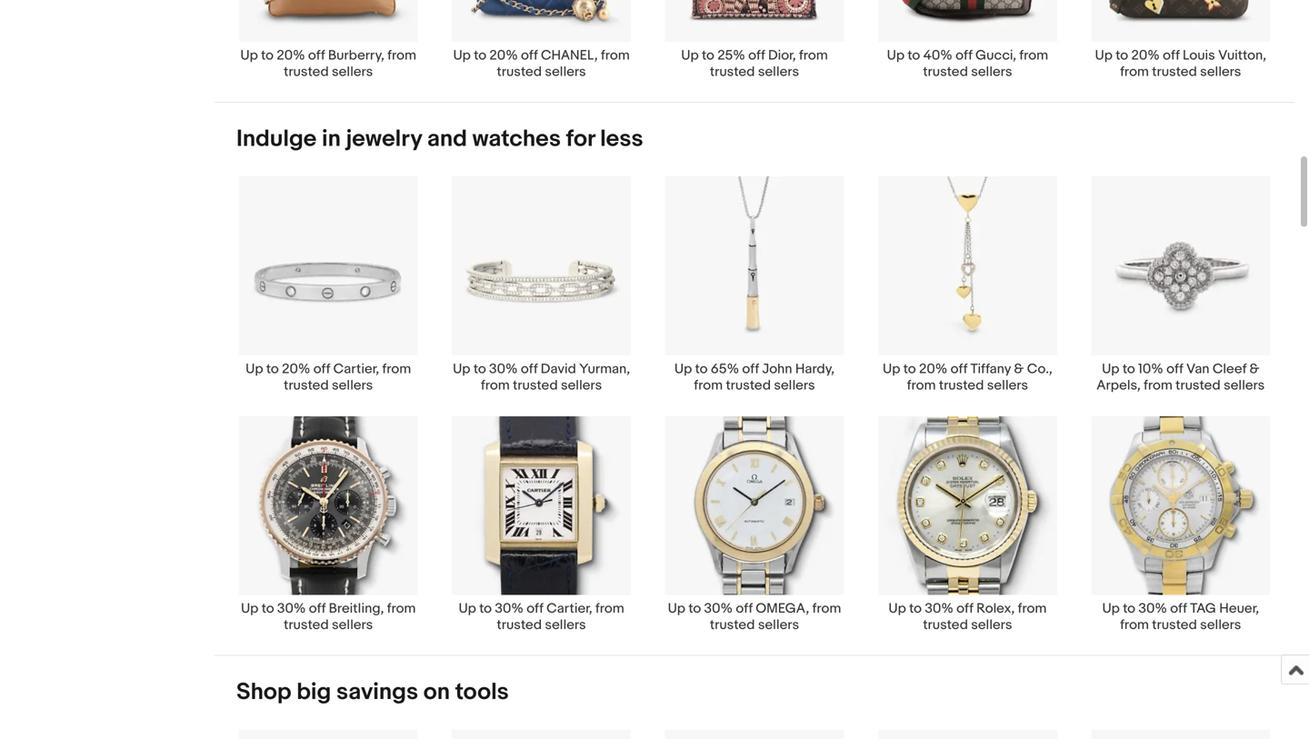 Task type: vqa. For each thing, say whether or not it's contained in the screenshot.
& in the Up to 20% off Tiffany & Co., from trusted sellers
yes



Task type: locate. For each thing, give the bounding box(es) containing it.
up inside up to 20% off louis vuitton, from trusted sellers
[[1095, 47, 1113, 64]]

30% inside up to 30% off breitling, from trusted sellers
[[277, 601, 306, 617]]

up to 30% off cartier, from trusted sellers
[[459, 601, 624, 633]]

up for up to 20% off cartier, from trusted sellers
[[246, 361, 263, 377]]

up for up to 30% off rolex, from trusted sellers
[[889, 601, 906, 617]]

cartier,
[[333, 361, 379, 377], [547, 601, 593, 617]]

up inside up to 30% off david yurman, from trusted sellers
[[453, 361, 471, 377]]

sellers inside up to 20% off louis vuitton, from trusted sellers
[[1200, 64, 1242, 80]]

up to 25% off dior, from trusted sellers link
[[648, 0, 861, 80]]

up for up to 20% off chanel, from trusted sellers
[[453, 47, 471, 64]]

up for up to 65% off john hardy, from trusted sellers
[[675, 361, 692, 377]]

off inside "up to 65% off john hardy, from trusted sellers"
[[742, 361, 759, 377]]

20% inside up to 20% off louis vuitton, from trusted sellers
[[1132, 47, 1160, 64]]

to for up to 30% off breitling, from trusted sellers
[[262, 601, 274, 617]]

up to 20% off louis vuitton, from trusted sellers
[[1095, 47, 1267, 80]]

to for up to 20% off chanel, from trusted sellers
[[474, 47, 487, 64]]

trusted inside up to 30% off rolex, from trusted sellers
[[923, 617, 968, 633]]

to inside 'up to 40% off gucci, from trusted sellers'
[[908, 47, 920, 64]]

up for up to 30% off omega, from trusted sellers
[[668, 601, 686, 617]]

trusted inside up to 20% off louis vuitton, from trusted sellers
[[1152, 64, 1197, 80]]

off inside the "up to 30% off omega, from trusted sellers"
[[736, 601, 753, 617]]

from inside up to 30% off cartier, from trusted sellers
[[596, 601, 624, 617]]

in
[[322, 125, 341, 153]]

trusted
[[284, 64, 329, 80], [497, 64, 542, 80], [710, 64, 755, 80], [923, 64, 968, 80], [1152, 64, 1197, 80], [284, 377, 329, 394], [513, 377, 558, 394], [726, 377, 771, 394], [939, 377, 984, 394], [1176, 377, 1221, 394], [284, 617, 329, 633], [497, 617, 542, 633], [710, 617, 755, 633], [923, 617, 968, 633], [1152, 617, 1197, 633]]

20% inside up to 20% off tiffany & co., from trusted sellers
[[919, 361, 948, 377]]

up inside up to 30% off tag heuer, from trusted sellers
[[1102, 601, 1120, 617]]

off inside up to 25% off dior, from trusted sellers
[[748, 47, 765, 64]]

off for up to 20% off tiffany & co., from trusted sellers
[[951, 361, 968, 377]]

sellers inside "up to 65% off john hardy, from trusted sellers"
[[774, 377, 815, 394]]

sellers inside up to 30% off breitling, from trusted sellers
[[332, 617, 373, 633]]

from inside up to 20% off chanel, from trusted sellers
[[601, 47, 630, 64]]

from inside up to 10% off van cleef & arpels, from trusted sellers
[[1144, 377, 1173, 394]]

up to 20% off burberry, from trusted sellers link
[[222, 0, 435, 80]]

1 vertical spatial cartier,
[[547, 601, 593, 617]]

10%
[[1138, 361, 1164, 377]]

30% inside up to 30% off tag heuer, from trusted sellers
[[1139, 601, 1167, 617]]

up to 30% off omega, from trusted sellers link
[[648, 415, 861, 633]]

65%
[[711, 361, 739, 377]]

30% for rolex,
[[925, 601, 954, 617]]

cartier, inside up to 30% off cartier, from trusted sellers
[[547, 601, 593, 617]]

shop
[[236, 678, 291, 707]]

0 horizontal spatial &
[[1014, 361, 1024, 377]]

up to 25% off dior, from trusted sellers
[[681, 47, 828, 80]]

shop big savings on tools
[[236, 678, 509, 707]]

up to 30% off david yurman, from trusted sellers link
[[435, 175, 648, 394]]

trusted inside up to 10% off van cleef & arpels, from trusted sellers
[[1176, 377, 1221, 394]]

1 vertical spatial list
[[215, 175, 1295, 655]]

off inside up to 30% off cartier, from trusted sellers
[[527, 601, 544, 617]]

omega,
[[756, 601, 810, 617]]

to inside up to 20% off tiffany & co., from trusted sellers
[[904, 361, 916, 377]]

up inside 'up to 40% off gucci, from trusted sellers'
[[887, 47, 905, 64]]

list for indulge in jewelry and watches for less
[[215, 175, 1295, 655]]

1 list from the top
[[215, 0, 1295, 102]]

trusted inside up to 30% off breitling, from trusted sellers
[[284, 617, 329, 633]]

20% inside up to 20% off cartier, from trusted sellers
[[282, 361, 310, 377]]

to inside up to 30% off breitling, from trusted sellers
[[262, 601, 274, 617]]

cartier, for 30%
[[547, 601, 593, 617]]

from inside up to 20% off louis vuitton, from trusted sellers
[[1120, 64, 1149, 80]]

up to 10% off van cleef & arpels, from trusted sellers link
[[1074, 175, 1288, 394]]

watches
[[472, 125, 561, 153]]

up to 65% off john hardy, from trusted sellers link
[[648, 175, 861, 394]]

30% left tag
[[1139, 601, 1167, 617]]

30% up tools
[[495, 601, 524, 617]]

20% for tiffany
[[919, 361, 948, 377]]

up
[[240, 47, 258, 64], [453, 47, 471, 64], [681, 47, 699, 64], [887, 47, 905, 64], [1095, 47, 1113, 64], [246, 361, 263, 377], [453, 361, 471, 377], [675, 361, 692, 377], [883, 361, 901, 377], [1102, 361, 1120, 377], [241, 601, 259, 617], [459, 601, 476, 617], [668, 601, 686, 617], [889, 601, 906, 617], [1102, 601, 1120, 617]]

up inside up to 25% off dior, from trusted sellers
[[681, 47, 699, 64]]

to for up to 30% off cartier, from trusted sellers
[[479, 601, 492, 617]]

off inside up to 20% off louis vuitton, from trusted sellers
[[1163, 47, 1180, 64]]

0 horizontal spatial cartier,
[[333, 361, 379, 377]]

off for up to 30% off tag heuer, from trusted sellers
[[1170, 601, 1187, 617]]

from
[[388, 47, 416, 64], [601, 47, 630, 64], [799, 47, 828, 64], [1020, 47, 1049, 64], [1120, 64, 1149, 80], [382, 361, 411, 377], [481, 377, 510, 394], [694, 377, 723, 394], [907, 377, 936, 394], [1144, 377, 1173, 394], [387, 601, 416, 617], [596, 601, 624, 617], [813, 601, 841, 617], [1018, 601, 1047, 617], [1120, 617, 1149, 633]]

up inside up to 10% off van cleef & arpels, from trusted sellers
[[1102, 361, 1120, 377]]

up to 20% off burberry, from trusted sellers
[[240, 47, 416, 80]]

1 horizontal spatial cartier,
[[547, 601, 593, 617]]

off for up to 20% off burberry, from trusted sellers
[[308, 47, 325, 64]]

20% inside up to 20% off burberry, from trusted sellers
[[277, 47, 305, 64]]

off for up to 25% off dior, from trusted sellers
[[748, 47, 765, 64]]

burberry,
[[328, 47, 385, 64]]

savings
[[336, 678, 418, 707]]

0 vertical spatial cartier,
[[333, 361, 379, 377]]

off inside up to 30% off tag heuer, from trusted sellers
[[1170, 601, 1187, 617]]

0 vertical spatial list
[[215, 0, 1295, 102]]

up inside the "up to 30% off omega, from trusted sellers"
[[668, 601, 686, 617]]

rolex,
[[977, 601, 1015, 617]]

3 list from the top
[[215, 729, 1295, 739]]

list containing up to 20% off cartier, from trusted sellers
[[215, 175, 1295, 655]]

30% left omega,
[[704, 601, 733, 617]]

up for up to 30% off cartier, from trusted sellers
[[459, 601, 476, 617]]

30% for breitling,
[[277, 601, 306, 617]]

to inside up to 20% off cartier, from trusted sellers
[[266, 361, 279, 377]]

off inside up to 20% off tiffany & co., from trusted sellers
[[951, 361, 968, 377]]

off inside up to 10% off van cleef & arpels, from trusted sellers
[[1167, 361, 1184, 377]]

to inside up to 30% off david yurman, from trusted sellers
[[474, 361, 486, 377]]

to for up to 30% off tag heuer, from trusted sellers
[[1123, 601, 1136, 617]]

yurman,
[[579, 361, 630, 377]]

to inside up to 10% off van cleef & arpels, from trusted sellers
[[1123, 361, 1135, 377]]

to inside "up to 65% off john hardy, from trusted sellers"
[[695, 361, 708, 377]]

tag
[[1190, 601, 1217, 617]]

20%
[[277, 47, 305, 64], [490, 47, 518, 64], [1132, 47, 1160, 64], [282, 361, 310, 377], [919, 361, 948, 377]]

to for up to 20% off tiffany & co., from trusted sellers
[[904, 361, 916, 377]]

sellers inside up to 30% off cartier, from trusted sellers
[[545, 617, 586, 633]]

up for up to 20% off tiffany & co., from trusted sellers
[[883, 361, 901, 377]]

arpels,
[[1097, 377, 1141, 394]]

from inside up to 20% off cartier, from trusted sellers
[[382, 361, 411, 377]]

off for up to 20% off louis vuitton, from trusted sellers
[[1163, 47, 1180, 64]]

cartier, for 20%
[[333, 361, 379, 377]]

less
[[600, 125, 643, 153]]

up inside up to 20% off tiffany & co., from trusted sellers
[[883, 361, 901, 377]]

2 vertical spatial list
[[215, 729, 1295, 739]]

up to 65% off john hardy, from trusted sellers
[[675, 361, 835, 394]]

to inside the "up to 30% off omega, from trusted sellers"
[[689, 601, 701, 617]]

chanel,
[[541, 47, 598, 64]]

up inside up to 30% off rolex, from trusted sellers
[[889, 601, 906, 617]]

sellers inside up to 25% off dior, from trusted sellers
[[758, 64, 799, 80]]

& inside up to 10% off van cleef & arpels, from trusted sellers
[[1250, 361, 1260, 377]]

to inside up to 20% off burberry, from trusted sellers
[[261, 47, 274, 64]]

30% left "david"
[[489, 361, 518, 377]]

20% inside up to 20% off chanel, from trusted sellers
[[490, 47, 518, 64]]

off inside up to 20% off cartier, from trusted sellers
[[313, 361, 330, 377]]

up to 20% off cartier, from trusted sellers link
[[222, 175, 435, 394]]

30% inside the "up to 30% off omega, from trusted sellers"
[[704, 601, 733, 617]]

to for up to 20% off cartier, from trusted sellers
[[266, 361, 279, 377]]

30%
[[489, 361, 518, 377], [277, 601, 306, 617], [495, 601, 524, 617], [704, 601, 733, 617], [925, 601, 954, 617], [1139, 601, 1167, 617]]

to inside up to 25% off dior, from trusted sellers
[[702, 47, 715, 64]]

1 horizontal spatial &
[[1250, 361, 1260, 377]]

trusted inside up to 30% off tag heuer, from trusted sellers
[[1152, 617, 1197, 633]]

& right cleef
[[1250, 361, 1260, 377]]

for
[[566, 125, 595, 153]]

off for up to 65% off john hardy, from trusted sellers
[[742, 361, 759, 377]]

30% left breitling,
[[277, 601, 306, 617]]

sellers inside up to 30% off david yurman, from trusted sellers
[[561, 377, 602, 394]]

up to 30% off cartier, from trusted sellers link
[[435, 415, 648, 633]]

off inside up to 30% off breitling, from trusted sellers
[[309, 601, 326, 617]]

20% for cartier,
[[282, 361, 310, 377]]

off for up to 40% off gucci, from trusted sellers
[[956, 47, 973, 64]]

gucci,
[[976, 47, 1017, 64]]

off
[[308, 47, 325, 64], [521, 47, 538, 64], [748, 47, 765, 64], [956, 47, 973, 64], [1163, 47, 1180, 64], [313, 361, 330, 377], [521, 361, 538, 377], [742, 361, 759, 377], [951, 361, 968, 377], [1167, 361, 1184, 377], [309, 601, 326, 617], [527, 601, 544, 617], [736, 601, 753, 617], [957, 601, 974, 617], [1170, 601, 1187, 617]]

to inside up to 20% off louis vuitton, from trusted sellers
[[1116, 47, 1129, 64]]

sellers inside up to 20% off burberry, from trusted sellers
[[332, 64, 373, 80]]

up for up to 30% off breitling, from trusted sellers
[[241, 601, 259, 617]]

to inside up to 30% off rolex, from trusted sellers
[[909, 601, 922, 617]]

tools
[[455, 678, 509, 707]]

to inside up to 30% off cartier, from trusted sellers
[[479, 601, 492, 617]]

off for up to 30% off breitling, from trusted sellers
[[309, 601, 326, 617]]

cartier, inside up to 20% off cartier, from trusted sellers
[[333, 361, 379, 377]]

trusted inside "up to 65% off john hardy, from trusted sellers"
[[726, 377, 771, 394]]

sellers
[[332, 64, 373, 80], [545, 64, 586, 80], [758, 64, 799, 80], [971, 64, 1012, 80], [1200, 64, 1242, 80], [332, 377, 373, 394], [561, 377, 602, 394], [774, 377, 815, 394], [987, 377, 1028, 394], [1224, 377, 1265, 394], [332, 617, 373, 633], [545, 617, 586, 633], [758, 617, 799, 633], [971, 617, 1012, 633], [1200, 617, 1242, 633]]

2 list from the top
[[215, 175, 1295, 655]]

trusted inside up to 30% off david yurman, from trusted sellers
[[513, 377, 558, 394]]

2 & from the left
[[1250, 361, 1260, 377]]

trusted inside up to 20% off cartier, from trusted sellers
[[284, 377, 329, 394]]

up to 10% off van cleef & arpels, from trusted sellers
[[1097, 361, 1265, 394]]

list
[[215, 0, 1295, 102], [215, 175, 1295, 655], [215, 729, 1295, 739]]

off for up to 30% off david yurman, from trusted sellers
[[521, 361, 538, 377]]

louis
[[1183, 47, 1216, 64]]

breitling,
[[329, 601, 384, 617]]

sellers inside the "up to 30% off omega, from trusted sellers"
[[758, 617, 799, 633]]

& left co.,
[[1014, 361, 1024, 377]]

to inside up to 20% off chanel, from trusted sellers
[[474, 47, 487, 64]]

to
[[261, 47, 274, 64], [474, 47, 487, 64], [702, 47, 715, 64], [908, 47, 920, 64], [1116, 47, 1129, 64], [266, 361, 279, 377], [474, 361, 486, 377], [695, 361, 708, 377], [904, 361, 916, 377], [1123, 361, 1135, 377], [262, 601, 274, 617], [479, 601, 492, 617], [689, 601, 701, 617], [909, 601, 922, 617], [1123, 601, 1136, 617]]

trusted inside up to 30% off cartier, from trusted sellers
[[497, 617, 542, 633]]

to for up to 40% off gucci, from trusted sellers
[[908, 47, 920, 64]]

up inside up to 30% off breitling, from trusted sellers
[[241, 601, 259, 617]]

off inside up to 20% off chanel, from trusted sellers
[[521, 47, 538, 64]]

1 & from the left
[[1014, 361, 1024, 377]]

from inside up to 20% off tiffany & co., from trusted sellers
[[907, 377, 936, 394]]

up inside up to 20% off cartier, from trusted sellers
[[246, 361, 263, 377]]

&
[[1014, 361, 1024, 377], [1250, 361, 1260, 377]]

30% inside up to 30% off rolex, from trusted sellers
[[925, 601, 954, 617]]

30% left rolex, on the bottom right of page
[[925, 601, 954, 617]]

up inside "up to 65% off john hardy, from trusted sellers"
[[675, 361, 692, 377]]

30% inside up to 30% off cartier, from trusted sellers
[[495, 601, 524, 617]]

to inside up to 30% off tag heuer, from trusted sellers
[[1123, 601, 1136, 617]]

up to 30% off breitling, from trusted sellers
[[241, 601, 416, 633]]

off inside 'up to 40% off gucci, from trusted sellers'
[[956, 47, 973, 64]]

up for up to 30% off tag heuer, from trusted sellers
[[1102, 601, 1120, 617]]

off inside up to 30% off david yurman, from trusted sellers
[[521, 361, 538, 377]]

on
[[424, 678, 450, 707]]

20% for burberry,
[[277, 47, 305, 64]]

up inside up to 30% off cartier, from trusted sellers
[[459, 601, 476, 617]]

off inside up to 20% off burberry, from trusted sellers
[[308, 47, 325, 64]]

up inside up to 20% off chanel, from trusted sellers
[[453, 47, 471, 64]]

30% inside up to 30% off david yurman, from trusted sellers
[[489, 361, 518, 377]]



Task type: describe. For each thing, give the bounding box(es) containing it.
off for up to 30% off cartier, from trusted sellers
[[527, 601, 544, 617]]

sellers inside up to 30% off rolex, from trusted sellers
[[971, 617, 1012, 633]]

30% for david
[[489, 361, 518, 377]]

up to 40% off gucci, from trusted sellers
[[887, 47, 1049, 80]]

list for shop big savings on tools
[[215, 729, 1295, 739]]

sellers inside up to 20% off chanel, from trusted sellers
[[545, 64, 586, 80]]

up for up to 40% off gucci, from trusted sellers
[[887, 47, 905, 64]]

heuer,
[[1220, 601, 1260, 617]]

to for up to 65% off john hardy, from trusted sellers
[[695, 361, 708, 377]]

sellers inside up to 10% off van cleef & arpels, from trusted sellers
[[1224, 377, 1265, 394]]

tiffany
[[971, 361, 1011, 377]]

& inside up to 20% off tiffany & co., from trusted sellers
[[1014, 361, 1024, 377]]

up to 20% off chanel, from trusted sellers link
[[435, 0, 648, 80]]

up to 30% off tag heuer, from trusted sellers link
[[1074, 415, 1288, 633]]

up for up to 20% off louis vuitton, from trusted sellers
[[1095, 47, 1113, 64]]

jewelry
[[346, 125, 422, 153]]

off for up to 30% off rolex, from trusted sellers
[[957, 601, 974, 617]]

to for up to 30% off rolex, from trusted sellers
[[909, 601, 922, 617]]

sellers inside up to 20% off cartier, from trusted sellers
[[332, 377, 373, 394]]

to for up to 20% off burberry, from trusted sellers
[[261, 47, 274, 64]]

sellers inside up to 30% off tag heuer, from trusted sellers
[[1200, 617, 1242, 633]]

up to 20% off cartier, from trusted sellers
[[246, 361, 411, 394]]

cleef
[[1213, 361, 1247, 377]]

from inside the "up to 30% off omega, from trusted sellers"
[[813, 601, 841, 617]]

trusted inside the "up to 30% off omega, from trusted sellers"
[[710, 617, 755, 633]]

up to 20% off tiffany & co., from trusted sellers
[[883, 361, 1053, 394]]

trusted inside 'up to 40% off gucci, from trusted sellers'
[[923, 64, 968, 80]]

trusted inside up to 25% off dior, from trusted sellers
[[710, 64, 755, 80]]

trusted inside up to 20% off tiffany & co., from trusted sellers
[[939, 377, 984, 394]]

30% for cartier,
[[495, 601, 524, 617]]

from inside 'up to 40% off gucci, from trusted sellers'
[[1020, 47, 1049, 64]]

up to 30% off david yurman, from trusted sellers
[[453, 361, 630, 394]]

off for up to 10% off van cleef & arpels, from trusted sellers
[[1167, 361, 1184, 377]]

to for up to 20% off louis vuitton, from trusted sellers
[[1116, 47, 1129, 64]]

30% for tag
[[1139, 601, 1167, 617]]

from inside up to 30% off tag heuer, from trusted sellers
[[1120, 617, 1149, 633]]

off for up to 20% off chanel, from trusted sellers
[[521, 47, 538, 64]]

up to 40% off gucci, from trusted sellers link
[[861, 0, 1074, 80]]

hardy,
[[796, 361, 835, 377]]

off for up to 30% off omega, from trusted sellers
[[736, 601, 753, 617]]

up to 30% off omega, from trusted sellers
[[668, 601, 841, 633]]

from inside up to 30% off rolex, from trusted sellers
[[1018, 601, 1047, 617]]

up to 20% off louis vuitton, from trusted sellers link
[[1074, 0, 1288, 80]]

list containing up to 20% off burberry, from trusted sellers
[[215, 0, 1295, 102]]

from inside up to 30% off breitling, from trusted sellers
[[387, 601, 416, 617]]

from inside up to 25% off dior, from trusted sellers
[[799, 47, 828, 64]]

up to 30% off breitling, from trusted sellers link
[[222, 415, 435, 633]]

trusted inside up to 20% off chanel, from trusted sellers
[[497, 64, 542, 80]]

40%
[[924, 47, 953, 64]]

up for up to 30% off david yurman, from trusted sellers
[[453, 361, 471, 377]]

indulge
[[236, 125, 317, 153]]

vuitton,
[[1219, 47, 1267, 64]]

sellers inside up to 20% off tiffany & co., from trusted sellers
[[987, 377, 1028, 394]]

van
[[1187, 361, 1210, 377]]

indulge in jewelry and watches for less
[[236, 125, 643, 153]]

up for up to 10% off van cleef & arpels, from trusted sellers
[[1102, 361, 1120, 377]]

up to 20% off tiffany & co., from trusted sellers link
[[861, 175, 1074, 394]]

and
[[427, 125, 467, 153]]

20% for louis
[[1132, 47, 1160, 64]]

up to 20% off chanel, from trusted sellers
[[453, 47, 630, 80]]

from inside "up to 65% off john hardy, from trusted sellers"
[[694, 377, 723, 394]]

sellers inside 'up to 40% off gucci, from trusted sellers'
[[971, 64, 1012, 80]]

up for up to 25% off dior, from trusted sellers
[[681, 47, 699, 64]]

david
[[541, 361, 576, 377]]

dior,
[[768, 47, 796, 64]]

to for up to 25% off dior, from trusted sellers
[[702, 47, 715, 64]]

up to 30% off tag heuer, from trusted sellers
[[1102, 601, 1260, 633]]

trusted inside up to 20% off burberry, from trusted sellers
[[284, 64, 329, 80]]

30% for omega,
[[704, 601, 733, 617]]

up for up to 20% off burberry, from trusted sellers
[[240, 47, 258, 64]]

25%
[[718, 47, 745, 64]]

to for up to 30% off david yurman, from trusted sellers
[[474, 361, 486, 377]]

from inside up to 20% off burberry, from trusted sellers
[[388, 47, 416, 64]]

up to 30% off rolex, from trusted sellers
[[889, 601, 1047, 633]]

from inside up to 30% off david yurman, from trusted sellers
[[481, 377, 510, 394]]

20% for chanel,
[[490, 47, 518, 64]]

john
[[762, 361, 792, 377]]

to for up to 10% off van cleef & arpels, from trusted sellers
[[1123, 361, 1135, 377]]

co.,
[[1027, 361, 1053, 377]]

off for up to 20% off cartier, from trusted sellers
[[313, 361, 330, 377]]

up to 30% off rolex, from trusted sellers link
[[861, 415, 1074, 633]]

big
[[297, 678, 331, 707]]

to for up to 30% off omega, from trusted sellers
[[689, 601, 701, 617]]



